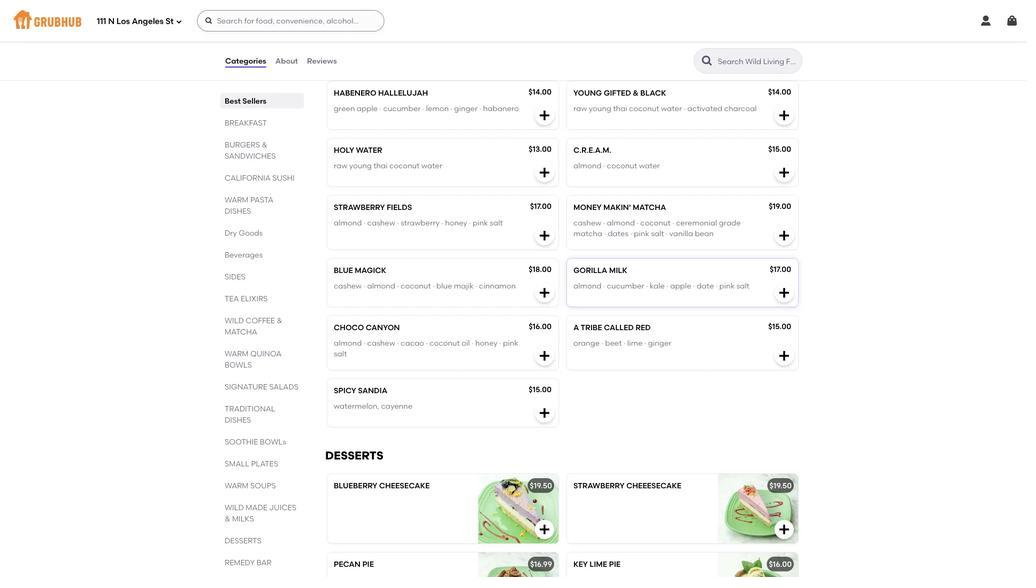 Task type: describe. For each thing, give the bounding box(es) containing it.
0 vertical spatial lime
[[712, 47, 728, 56]]

magick
[[355, 267, 386, 276]]

hallelujah
[[378, 89, 428, 98]]

purple rain
[[334, 32, 384, 41]]

dry goods tab
[[225, 227, 300, 239]]

cacao
[[401, 339, 424, 348]]

breakfast
[[225, 118, 267, 127]]

& left the black
[[633, 89, 639, 98]]

almond for strawberry fields
[[334, 219, 362, 228]]

young
[[574, 89, 602, 98]]

ceremonial
[[676, 219, 717, 228]]

about
[[275, 56, 298, 65]]

0 vertical spatial matcha
[[633, 203, 666, 213]]

gorilla
[[574, 267, 608, 276]]

coconut inside cashew · almond · coconut · ceremonial grade matcha ·  dates · pink salt · vanilla bean
[[641, 219, 671, 228]]

dry goods
[[225, 228, 263, 238]]

bar
[[257, 559, 272, 568]]

date
[[697, 282, 714, 291]]

traditional
[[225, 405, 275, 414]]

blueberry
[[334, 482, 377, 491]]

money
[[574, 203, 602, 213]]

0 horizontal spatial honey
[[445, 219, 467, 228]]

almond inside cashew · almond · coconut · ceremonial grade matcha ·  dates · pink salt · vanilla bean
[[607, 219, 635, 228]]

almond · cashew · cacao · coconut oil · honey · pink salt
[[334, 339, 518, 359]]

pasta
[[250, 195, 274, 204]]

almond for gorilla milk
[[574, 282, 602, 291]]

matcha inside wild coffee & matcha
[[225, 327, 257, 337]]

remedy
[[225, 559, 255, 568]]

wild coffee & matcha
[[225, 316, 282, 337]]

svg image inside main navigation navigation
[[205, 17, 213, 25]]

wild made juices & milks
[[225, 504, 297, 524]]

california sushi tab
[[225, 172, 300, 184]]

3 warm from the top
[[225, 482, 249, 491]]

coconut down the black
[[629, 104, 659, 113]]

quinoa
[[250, 349, 282, 359]]

dry
[[225, 228, 237, 238]]

rain
[[365, 32, 384, 41]]

1 vertical spatial $16.00
[[769, 561, 792, 570]]

svg image for almond · cashew · strawberry · honey · pink salt
[[538, 230, 551, 243]]

orange · beet · lime · ginger
[[574, 339, 672, 348]]

pink inside almond · cashew · cacao · coconut oil · honey · pink salt
[[503, 339, 518, 348]]

almond for choco canyon
[[334, 339, 362, 348]]

cashew · almond · coconut · blue majik · cinnamon
[[334, 282, 516, 291]]

plates
[[251, 460, 278, 469]]

traditional dishes tab
[[225, 403, 300, 426]]

salads
[[269, 383, 299, 392]]

gorilla milk
[[574, 267, 628, 276]]

matcha
[[574, 229, 603, 239]]

cashew inside almond · cashew · cacao · coconut oil · honey · pink salt
[[367, 339, 395, 348]]

red
[[636, 324, 651, 333]]

warm soups tab
[[225, 481, 300, 492]]

almond · coconut water
[[574, 161, 660, 170]]

$16.99
[[530, 561, 552, 570]]

warm soups
[[225, 482, 276, 491]]

svg image for cashew · almond · coconut · ceremonial grade matcha ·  dates · pink salt · vanilla bean
[[778, 230, 791, 243]]

& inside burgers & sandwiches
[[262, 140, 267, 149]]

2 pie from the left
[[609, 561, 621, 570]]

key lime pie
[[574, 561, 621, 570]]

young for gifted
[[589, 104, 612, 113]]

$15.00 for almond · coconut water
[[769, 145, 791, 154]]

apple down habenero
[[357, 104, 378, 113]]

almond · cucumber · kale · apple · date · pink salt
[[574, 282, 750, 291]]

a
[[574, 324, 579, 333]]

svg image for cashew · almond · coconut · blue majik · cinnamon
[[538, 287, 551, 300]]

water for holy water
[[422, 161, 442, 170]]

$19.50 for strawberry cheeesecake
[[770, 482, 792, 491]]

cucumber for $14.00
[[615, 47, 653, 56]]

holy
[[334, 146, 354, 155]]

oil
[[462, 339, 470, 348]]

soothie bowls
[[225, 438, 286, 447]]

apple left the red
[[399, 47, 420, 56]]

strawberry cheeesecake image
[[718, 475, 798, 544]]

activated
[[688, 104, 723, 113]]

st
[[166, 17, 174, 26]]

made
[[246, 504, 268, 513]]

raw young thai coconut water
[[334, 161, 442, 170]]

best
[[225, 96, 241, 105]]

1 vertical spatial cucumber
[[383, 104, 421, 113]]

blueberry cheesecake
[[334, 482, 430, 491]]

$17.00 for almond · cucumber · kale · apple · date · pink salt
[[770, 265, 791, 275]]

celery
[[685, 47, 707, 56]]

tonantzin
[[574, 32, 619, 41]]

sides
[[225, 272, 246, 281]]

cinnamon
[[479, 282, 516, 291]]

spicy
[[334, 387, 356, 396]]

beverages
[[225, 250, 263, 260]]

svg image for pineapple · green apple · red cabbage · parsley
[[538, 52, 551, 65]]

beet
[[605, 339, 622, 348]]

1 horizontal spatial water
[[639, 161, 660, 170]]

best sellers
[[225, 96, 267, 105]]

wild coffee & matcha tab
[[225, 315, 300, 338]]

svg image for watermelon, cayenne
[[538, 408, 551, 420]]

elixirs
[[241, 294, 268, 303]]

key lime pie image
[[718, 554, 798, 578]]

wild made juices & milks tab
[[225, 502, 300, 525]]

strawberry for strawberry cheeesecake
[[574, 482, 625, 491]]

habanero
[[483, 104, 519, 113]]

pineapple · green apple · red cabbage · parsley
[[334, 47, 505, 56]]

warm quinoa bowls tab
[[225, 348, 300, 371]]

desserts inside tab
[[225, 537, 262, 546]]

search icon image
[[701, 55, 714, 67]]

apple right the kale
[[670, 282, 692, 291]]

burgers & sandwiches tab
[[225, 139, 300, 162]]

best sellers tab
[[225, 95, 300, 106]]

spicy sandia
[[334, 387, 388, 396]]

sandwiches
[[225, 151, 276, 161]]

cabbage
[[440, 47, 473, 56]]

Search for food, convenience, alcohol... search field
[[197, 10, 384, 32]]

raw for raw young thai coconut water
[[334, 161, 348, 170]]

small plates tab
[[225, 459, 300, 470]]

black
[[641, 89, 666, 98]]

$17.00 for almond · cashew · strawberry · honey · pink salt
[[530, 202, 552, 212]]

strawberry fields
[[334, 203, 412, 213]]

$14.00 for tonantzin
[[529, 31, 552, 40]]

$15.00 for watermelon, cayenne
[[529, 386, 552, 395]]

a tribe called red
[[574, 324, 651, 333]]

kale
[[650, 282, 665, 291]]

raw young thai coconut water · activated charcoal
[[574, 104, 757, 113]]

categories button
[[225, 42, 267, 80]]

dates
[[608, 229, 629, 239]]

watermelon, cayenne
[[334, 402, 413, 411]]

juices
[[269, 504, 297, 513]]

key
[[574, 561, 588, 570]]



Task type: locate. For each thing, give the bounding box(es) containing it.
1 vertical spatial matcha
[[225, 327, 257, 337]]

0 horizontal spatial $16.00
[[529, 323, 552, 332]]

warm for dishes
[[225, 195, 249, 204]]

sandia
[[358, 387, 388, 396]]

0 horizontal spatial strawberry
[[334, 203, 385, 213]]

wild for matcha
[[225, 316, 244, 325]]

1 horizontal spatial $19.50
[[770, 482, 792, 491]]

categories
[[225, 56, 266, 65]]

0 vertical spatial $16.00
[[529, 323, 552, 332]]

warm up bowls
[[225, 349, 249, 359]]

& up sandwiches
[[262, 140, 267, 149]]

desserts down milks
[[225, 537, 262, 546]]

1 vertical spatial warm
[[225, 349, 249, 359]]

0 horizontal spatial green
[[334, 104, 355, 113]]

choco canyon
[[334, 324, 400, 333]]

wild inside wild made juices & milks
[[225, 504, 244, 513]]

0 horizontal spatial $19.50
[[530, 482, 552, 491]]

salt inside cashew · almond · coconut · ceremonial grade matcha ·  dates · pink salt · vanilla bean
[[651, 229, 664, 239]]

cashew down strawberry fields
[[367, 219, 395, 228]]

blue
[[437, 282, 452, 291]]

wild
[[225, 316, 244, 325], [225, 504, 244, 513]]

matcha down coffee
[[225, 327, 257, 337]]

soothie
[[225, 438, 258, 447]]

0 vertical spatial cucumber
[[615, 47, 653, 56]]

reviews
[[307, 56, 337, 65]]

blueberry cheesecake image
[[478, 475, 559, 544]]

0 vertical spatial wild
[[225, 316, 244, 325]]

majik
[[454, 282, 474, 291]]

almond down magick on the left top of the page
[[367, 282, 395, 291]]

1 horizontal spatial strawberry
[[574, 482, 625, 491]]

fields
[[387, 203, 412, 213]]

breakfast tab
[[225, 117, 300, 128]]

apple left celery at the right top of the page
[[658, 47, 679, 56]]

pineapple
[[334, 47, 371, 56]]

almond for c.r.e.a.m.
[[574, 161, 602, 170]]

2 warm from the top
[[225, 349, 249, 359]]

blue magick
[[334, 267, 386, 276]]

thai down water
[[374, 161, 388, 170]]

canyon
[[366, 324, 400, 333]]

red
[[426, 47, 438, 56]]

1 vertical spatial wild
[[225, 504, 244, 513]]

grapefruit
[[574, 47, 610, 56]]

apple
[[399, 47, 420, 56], [658, 47, 679, 56], [357, 104, 378, 113], [670, 282, 692, 291]]

svg image for almond · coconut water
[[778, 167, 791, 180]]

0 vertical spatial dishes
[[225, 207, 251, 216]]

ginger down red
[[648, 339, 672, 348]]

dishes inside traditional dishes
[[225, 416, 251, 425]]

0 vertical spatial young
[[589, 104, 612, 113]]

0 horizontal spatial lime
[[628, 339, 643, 348]]

svg image
[[980, 14, 993, 27], [1006, 14, 1019, 27], [176, 18, 182, 25], [778, 52, 791, 65], [538, 110, 551, 122], [778, 110, 791, 122], [538, 167, 551, 180], [778, 287, 791, 300], [538, 350, 551, 363], [778, 350, 791, 363], [538, 524, 551, 537], [778, 524, 791, 537]]

honey right the strawberry
[[445, 219, 467, 228]]

mint
[[733, 47, 749, 56]]

coconut left blue
[[401, 282, 431, 291]]

remedy bar tab
[[225, 558, 300, 569]]

warm
[[225, 195, 249, 204], [225, 349, 249, 359], [225, 482, 249, 491]]

wild inside wild coffee & matcha
[[225, 316, 244, 325]]

coconut left oil
[[430, 339, 460, 348]]

coconut up "vanilla"
[[641, 219, 671, 228]]

Search Wild Living Foods search field
[[717, 56, 799, 66]]

gifted
[[604, 89, 631, 98]]

1 vertical spatial honey
[[476, 339, 498, 348]]

& inside wild made juices & milks
[[225, 515, 230, 524]]

0 horizontal spatial thai
[[374, 161, 388, 170]]

lime left the "mint"
[[712, 47, 728, 56]]

signature
[[225, 383, 267, 392]]

1 vertical spatial green
[[334, 104, 355, 113]]

traditional dishes
[[225, 405, 275, 425]]

n
[[108, 17, 115, 26]]

cashew · almond · coconut · ceremonial grade matcha ·  dates · pink salt · vanilla bean
[[574, 219, 741, 239]]

cucumber down milk
[[607, 282, 645, 291]]

1 dishes from the top
[[225, 207, 251, 216]]

cashew down blue
[[334, 282, 362, 291]]

0 vertical spatial raw
[[574, 104, 587, 113]]

coconut inside almond · cashew · cacao · coconut oil · honey · pink salt
[[430, 339, 460, 348]]

$18.00
[[529, 265, 552, 275]]

0 horizontal spatial matcha
[[225, 327, 257, 337]]

lime down red
[[628, 339, 643, 348]]

young down young
[[589, 104, 612, 113]]

pecan pie
[[334, 561, 374, 570]]

young gifted & black
[[574, 89, 666, 98]]

2 dishes from the top
[[225, 416, 251, 425]]

honey inside almond · cashew · cacao · coconut oil · honey · pink salt
[[476, 339, 498, 348]]

& right coffee
[[277, 316, 282, 325]]

$15.00 for grapefruit · cucumber · apple · celery · lime · mint
[[769, 31, 791, 40]]

1 horizontal spatial matcha
[[633, 203, 666, 213]]

0 vertical spatial honey
[[445, 219, 467, 228]]

dishes up dry goods
[[225, 207, 251, 216]]

warm for bowls
[[225, 349, 249, 359]]

0 vertical spatial desserts
[[325, 450, 384, 463]]

0 horizontal spatial desserts
[[225, 537, 262, 546]]

0 horizontal spatial young
[[349, 161, 372, 170]]

raw down young
[[574, 104, 587, 113]]

1 horizontal spatial lime
[[712, 47, 728, 56]]

water
[[356, 146, 382, 155]]

1 vertical spatial desserts
[[225, 537, 262, 546]]

almond down choco on the bottom
[[334, 339, 362, 348]]

1 horizontal spatial $16.00
[[769, 561, 792, 570]]

purple
[[334, 32, 363, 41]]

cheesecake
[[379, 482, 430, 491]]

$19.00
[[769, 202, 791, 212]]

main navigation navigation
[[0, 0, 1027, 42]]

lime
[[712, 47, 728, 56], [628, 339, 643, 348]]

1 horizontal spatial raw
[[574, 104, 587, 113]]

1 horizontal spatial green
[[376, 47, 397, 56]]

desserts up blueberry on the bottom of the page
[[325, 450, 384, 463]]

1 pie from the left
[[362, 561, 374, 570]]

strawberry for strawberry fields
[[334, 203, 385, 213]]

1 vertical spatial lime
[[628, 339, 643, 348]]

tribe
[[581, 324, 602, 333]]

money makin' matcha
[[574, 203, 666, 213]]

holy water
[[334, 146, 382, 155]]

1 horizontal spatial honey
[[476, 339, 498, 348]]

tea elixirs
[[225, 294, 268, 303]]

salt inside almond · cashew · cacao · coconut oil · honey · pink salt
[[334, 350, 347, 359]]

watermelon,
[[334, 402, 379, 411]]

green down habenero
[[334, 104, 355, 113]]

2 $19.50 from the left
[[770, 482, 792, 491]]

sushi
[[273, 173, 295, 182]]

1 $19.50 from the left
[[530, 482, 552, 491]]

salt
[[490, 219, 503, 228], [651, 229, 664, 239], [737, 282, 750, 291], [334, 350, 347, 359]]

tea
[[225, 294, 239, 303]]

warm down california
[[225, 195, 249, 204]]

1 horizontal spatial desserts
[[325, 450, 384, 463]]

beverages tab
[[225, 249, 300, 261]]

2 vertical spatial cucumber
[[607, 282, 645, 291]]

0 horizontal spatial pie
[[362, 561, 374, 570]]

desserts tab
[[225, 536, 300, 547]]

0 vertical spatial thai
[[613, 104, 627, 113]]

almond down c.r.e.a.m.
[[574, 161, 602, 170]]

almond down strawberry fields
[[334, 219, 362, 228]]

0 vertical spatial green
[[376, 47, 397, 56]]

pie right pecan
[[362, 561, 374, 570]]

cashew up matcha
[[574, 219, 602, 228]]

makin'
[[604, 203, 631, 213]]

choco
[[334, 324, 364, 333]]

0 vertical spatial ginger
[[454, 104, 478, 113]]

pink inside cashew · almond · coconut · ceremonial grade matcha ·  dates · pink salt · vanilla bean
[[634, 229, 649, 239]]

1 vertical spatial thai
[[374, 161, 388, 170]]

angeles
[[132, 17, 164, 26]]

grade
[[719, 219, 741, 228]]

dishes inside warm pasta dishes
[[225, 207, 251, 216]]

warm pasta dishes tab
[[225, 194, 300, 217]]

warm inside warm pasta dishes
[[225, 195, 249, 204]]

$19.50
[[530, 482, 552, 491], [770, 482, 792, 491]]

signature salads tab
[[225, 382, 300, 393]]

0 vertical spatial warm
[[225, 195, 249, 204]]

0 horizontal spatial water
[[422, 161, 442, 170]]

bowls
[[260, 438, 286, 447]]

blue
[[334, 267, 353, 276]]

strawberry
[[401, 219, 440, 228]]

pecan pie image
[[478, 554, 559, 578]]

green down rain
[[376, 47, 397, 56]]

$19.50 for blueberry cheesecake
[[530, 482, 552, 491]]

raw for raw young thai coconut water · activated charcoal
[[574, 104, 587, 113]]

thai
[[613, 104, 627, 113], [374, 161, 388, 170]]

young
[[589, 104, 612, 113], [349, 161, 372, 170]]

cucumber down hallelujah
[[383, 104, 421, 113]]

0 horizontal spatial ginger
[[454, 104, 478, 113]]

almond inside almond · cashew · cacao · coconut oil · honey · pink salt
[[334, 339, 362, 348]]

thai for water
[[374, 161, 388, 170]]

pie
[[362, 561, 374, 570], [609, 561, 621, 570]]

coconut down c.r.e.a.m.
[[607, 161, 637, 170]]

1 horizontal spatial pie
[[609, 561, 621, 570]]

thai for gifted
[[613, 104, 627, 113]]

warm quinoa bowls
[[225, 349, 282, 370]]

sellers
[[243, 96, 267, 105]]

2 vertical spatial warm
[[225, 482, 249, 491]]

green apple · cucumber · lemon · ginger · habanero
[[334, 104, 519, 113]]

charcoal
[[725, 104, 757, 113]]

remedy bar
[[225, 559, 272, 568]]

0 horizontal spatial raw
[[334, 161, 348, 170]]

almond · cashew · strawberry · honey · pink salt
[[334, 219, 503, 228]]

wild for &
[[225, 504, 244, 513]]

raw
[[574, 104, 587, 113], [334, 161, 348, 170]]

desserts
[[325, 450, 384, 463], [225, 537, 262, 546]]

cucumber for $18.00
[[607, 282, 645, 291]]

1 warm from the top
[[225, 195, 249, 204]]

cucumber
[[615, 47, 653, 56], [383, 104, 421, 113], [607, 282, 645, 291]]

wild down tea
[[225, 316, 244, 325]]

honey right oil
[[476, 339, 498, 348]]

thai down young gifted & black
[[613, 104, 627, 113]]

$17.00
[[530, 202, 552, 212], [770, 265, 791, 275]]

young for water
[[349, 161, 372, 170]]

cayenne
[[381, 402, 413, 411]]

cashew down canyon
[[367, 339, 395, 348]]

0 vertical spatial $17.00
[[530, 202, 552, 212]]

soothie bowls tab
[[225, 437, 300, 448]]

los
[[117, 17, 130, 26]]

strawberry
[[334, 203, 385, 213], [574, 482, 625, 491]]

raw down the holy
[[334, 161, 348, 170]]

green
[[376, 47, 397, 56], [334, 104, 355, 113]]

sides tab
[[225, 271, 300, 283]]

& left milks
[[225, 515, 230, 524]]

1 vertical spatial ginger
[[648, 339, 672, 348]]

pecan
[[334, 561, 361, 570]]

1 vertical spatial young
[[349, 161, 372, 170]]

cheeesecake
[[627, 482, 682, 491]]

svg image
[[205, 17, 213, 25], [538, 52, 551, 65], [778, 167, 791, 180], [538, 230, 551, 243], [778, 230, 791, 243], [538, 287, 551, 300], [538, 408, 551, 420]]

wild up milks
[[225, 504, 244, 513]]

coconut up fields
[[390, 161, 420, 170]]

1 horizontal spatial $17.00
[[770, 265, 791, 275]]

california sushi
[[225, 173, 295, 182]]

almond down "gorilla" in the right top of the page
[[574, 282, 602, 291]]

2 wild from the top
[[225, 504, 244, 513]]

coconut
[[629, 104, 659, 113], [390, 161, 420, 170], [607, 161, 637, 170], [641, 219, 671, 228], [401, 282, 431, 291], [430, 339, 460, 348]]

1 wild from the top
[[225, 316, 244, 325]]

warm inside warm quinoa bowls
[[225, 349, 249, 359]]

milks
[[232, 515, 254, 524]]

cucumber down tonantzin
[[615, 47, 653, 56]]

0 horizontal spatial $17.00
[[530, 202, 552, 212]]

tea elixirs tab
[[225, 293, 300, 304]]

c.r.e.a.m.
[[574, 146, 611, 155]]

young down holy water
[[349, 161, 372, 170]]

reviews button
[[307, 42, 338, 80]]

$15.00 for orange · beet · lime · ginger
[[769, 323, 791, 332]]

burgers
[[225, 140, 260, 149]]

1 horizontal spatial thai
[[613, 104, 627, 113]]

warm down small
[[225, 482, 249, 491]]

coffee
[[246, 316, 275, 325]]

matcha
[[633, 203, 666, 213], [225, 327, 257, 337]]

cashew inside cashew · almond · coconut · ceremonial grade matcha ·  dates · pink salt · vanilla bean
[[574, 219, 602, 228]]

ginger right lemon
[[454, 104, 478, 113]]

dishes down traditional
[[225, 416, 251, 425]]

1 vertical spatial dishes
[[225, 416, 251, 425]]

1 vertical spatial raw
[[334, 161, 348, 170]]

habenero hallelujah
[[334, 89, 428, 98]]

$14.00 for young gifted & black
[[529, 88, 552, 97]]

1 horizontal spatial young
[[589, 104, 612, 113]]

1 horizontal spatial ginger
[[648, 339, 672, 348]]

& inside wild coffee & matcha
[[277, 316, 282, 325]]

2 horizontal spatial water
[[661, 104, 682, 113]]

small plates
[[225, 460, 278, 469]]

orange
[[574, 339, 600, 348]]

1 vertical spatial strawberry
[[574, 482, 625, 491]]

111
[[97, 17, 106, 26]]

water for young gifted & black
[[661, 104, 682, 113]]

0 vertical spatial strawberry
[[334, 203, 385, 213]]

water
[[661, 104, 682, 113], [422, 161, 442, 170], [639, 161, 660, 170]]

matcha up cashew · almond · coconut · ceremonial grade matcha ·  dates · pink salt · vanilla bean
[[633, 203, 666, 213]]

pie right lime
[[609, 561, 621, 570]]

almond up dates
[[607, 219, 635, 228]]

1 vertical spatial $17.00
[[770, 265, 791, 275]]



Task type: vqa. For each thing, say whether or not it's contained in the screenshot.


